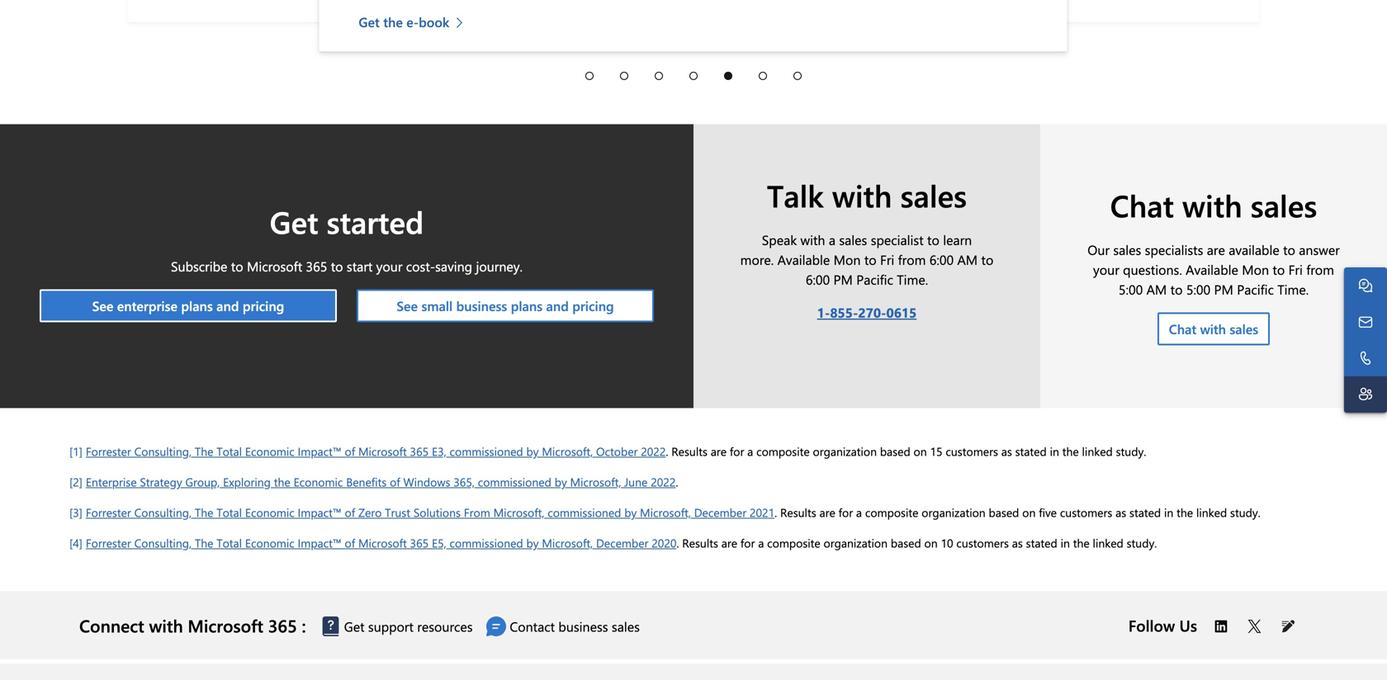 Task type: vqa. For each thing, say whether or not it's contained in the screenshot.
top FORRESTER
yes



Task type: locate. For each thing, give the bounding box(es) containing it.
0 vertical spatial organization
[[813, 444, 877, 459]]

pm up 855- on the top
[[834, 271, 853, 288]]

business down journey.
[[456, 297, 507, 315]]

[4] forrester consulting, the total economic impact™ of microsoft 365 e5, commissioned by microsoft, december 2020 . results are for a composite organization based on 10 customers as stated in the linked study.
[[69, 536, 1157, 551]]

are right "2020"
[[721, 536, 737, 551]]

total for forrester consulting, the total economic impact™ of microsoft 365 e5, commissioned by microsoft, december 2020
[[217, 536, 242, 551]]

3 the from the top
[[195, 536, 213, 551]]

pm
[[834, 271, 853, 288], [1214, 280, 1233, 298]]

based left the five customers
[[989, 505, 1019, 520]]

pricing
[[243, 297, 284, 315], [572, 297, 614, 315]]

2 and from the left
[[546, 297, 569, 315]]

benefits
[[346, 475, 387, 490]]

get inside the microsoft connect links region
[[344, 618, 365, 636]]

as
[[1001, 444, 1012, 459], [1116, 505, 1126, 520], [1012, 536, 1023, 551]]

mon up 855- on the top
[[834, 251, 861, 268]]

1 consulting, from the top
[[134, 444, 192, 459]]

of up benefits at left bottom
[[345, 444, 355, 459]]

2022 right june
[[651, 475, 676, 490]]

pm inside our sales specialists are available to answer your questions. available mon to fri from 5:00 am to 5:00 pm pacific time.
[[1214, 280, 1233, 298]]

2 vertical spatial organization
[[824, 536, 888, 551]]

chat with sales down our sales specialists are available to answer your questions. available mon to fri from 5:00 am to 5:00 pm pacific time.
[[1169, 320, 1259, 338]]

0 horizontal spatial in
[[1050, 444, 1059, 459]]

your right start
[[376, 257, 402, 275]]

on for 10
[[924, 536, 938, 551]]

1 vertical spatial chat with sales
[[1169, 320, 1259, 338]]

from down specialist
[[898, 251, 926, 268]]

fri down specialist
[[880, 251, 894, 268]]

1 horizontal spatial december
[[694, 505, 747, 520]]

1 horizontal spatial pacific
[[1237, 280, 1274, 298]]

based for 10
[[891, 536, 921, 551]]

1 horizontal spatial see
[[397, 297, 418, 315]]

five customers
[[1039, 505, 1112, 520]]

time.
[[897, 271, 928, 288], [1278, 280, 1309, 298]]

[1] link
[[69, 444, 83, 459]]

3 forrester from the top
[[86, 536, 131, 551]]

talk
[[767, 174, 824, 215]]

0 vertical spatial customers
[[946, 444, 998, 459]]

as right the five customers
[[1116, 505, 1126, 520]]

2 vertical spatial total
[[217, 536, 242, 551]]

of down benefits at left bottom
[[345, 536, 355, 551]]

0 vertical spatial december
[[694, 505, 747, 520]]

1 vertical spatial organization
[[922, 505, 986, 520]]

0 horizontal spatial 5:00
[[1119, 280, 1143, 298]]

plans down journey.
[[511, 297, 543, 315]]

get the e-book
[[359, 13, 449, 30]]

on left '15'
[[914, 444, 927, 459]]

2 vertical spatial in
[[1061, 536, 1070, 551]]

[3] forrester consulting, the total economic impact™ of zero trust solutions from microsoft, commissioned by microsoft, december 2021 . results are for a composite organization based on five customers as stated in the linked study.
[[69, 505, 1261, 520]]

commissioned
[[450, 444, 523, 459], [478, 475, 551, 490], [548, 505, 621, 520], [450, 536, 523, 551]]

2022
[[641, 444, 666, 459], [651, 475, 676, 490]]

customers right 10
[[957, 536, 1009, 551]]

0 vertical spatial linked
[[1082, 444, 1113, 459]]

get left e-
[[359, 13, 380, 30]]

0 vertical spatial study.
[[1116, 444, 1146, 459]]

1 impact™ from the top
[[298, 444, 342, 459]]

2 vertical spatial composite
[[767, 536, 821, 551]]

the
[[195, 444, 213, 459], [195, 505, 213, 520], [195, 536, 213, 551]]

0 vertical spatial in
[[1050, 444, 1059, 459]]

2 vertical spatial the
[[195, 536, 213, 551]]

0 horizontal spatial business
[[456, 297, 507, 315]]

2 vertical spatial impact™
[[298, 536, 342, 551]]

1 horizontal spatial 5:00
[[1186, 280, 1211, 298]]

pacific down available at top right
[[1237, 280, 1274, 298]]

0 horizontal spatial pacific
[[856, 271, 893, 288]]

get the e-book link
[[359, 12, 472, 32]]

as for . results are for a composite organization based on 10 customers as stated in the linked study.
[[1012, 536, 1023, 551]]

pacific
[[856, 271, 893, 288], [1237, 280, 1274, 298]]

fri inside our sales specialists are available to answer your questions. available mon to fri from 5:00 am to 5:00 pm pacific time.
[[1289, 261, 1303, 278]]

1 plans from the left
[[181, 297, 213, 315]]

forrester down enterprise
[[86, 505, 131, 520]]

based for 15
[[880, 444, 910, 459]]

microsoft,
[[542, 444, 593, 459], [570, 475, 621, 490], [493, 505, 544, 520], [640, 505, 691, 520], [542, 536, 593, 551]]

commissioned up from
[[478, 475, 551, 490]]

1 vertical spatial based
[[989, 505, 1019, 520]]

[4] link
[[69, 536, 83, 551]]

1 horizontal spatial and
[[546, 297, 569, 315]]

impact™ up [2] enterprise strategy group, exploring the economic benefits of windows 365, commissioned by microsoft, june 2022 .
[[298, 444, 342, 459]]

to
[[927, 231, 939, 249], [1283, 241, 1295, 259], [864, 251, 877, 268], [981, 251, 994, 268], [231, 257, 243, 275], [331, 257, 343, 275], [1273, 261, 1285, 278], [1171, 280, 1183, 298]]

by for june
[[555, 475, 567, 490]]

saving
[[435, 257, 472, 275]]

microsoft connect links region
[[69, 608, 660, 643]]

your down our at the top right of page
[[1093, 261, 1119, 278]]

on
[[914, 444, 927, 459], [1022, 505, 1036, 520], [924, 536, 938, 551]]

1 vertical spatial linked
[[1196, 505, 1227, 520]]

impact™ for e3,
[[298, 444, 342, 459]]

stated down the five customers
[[1026, 536, 1058, 551]]

0 horizontal spatial fri
[[880, 251, 894, 268]]

1 vertical spatial chat
[[1169, 320, 1197, 338]]

1 horizontal spatial business
[[559, 618, 608, 636]]

a
[[829, 231, 836, 249], [747, 444, 753, 459], [856, 505, 862, 520], [758, 536, 764, 551]]

2 forrester from the top
[[86, 505, 131, 520]]

2 consulting, from the top
[[134, 505, 192, 520]]

1 horizontal spatial in
[[1061, 536, 1070, 551]]

2 vertical spatial based
[[891, 536, 921, 551]]

stated up the five customers
[[1015, 444, 1047, 459]]

fri
[[880, 251, 894, 268], [1289, 261, 1303, 278]]

our sales specialists are available to answer your questions. available mon to fri from 5:00 am to 5:00 pm pacific time.
[[1088, 241, 1340, 298]]

results
[[672, 444, 708, 459], [780, 505, 816, 520], [682, 536, 718, 551]]

plans down subscribe
[[181, 297, 213, 315]]

june
[[624, 475, 648, 490]]

composite for 10
[[767, 536, 821, 551]]

specialist
[[871, 231, 924, 249]]

by for december
[[526, 536, 539, 551]]

total for forrester consulting, the total economic impact™ of zero trust solutions from microsoft, commissioned by microsoft, december 2021
[[217, 505, 242, 520]]

see left small
[[397, 297, 418, 315]]

0 vertical spatial consulting,
[[134, 444, 192, 459]]

mon inside speak with a sales specialist to learn more. available mon to fri from 6:00 am to 6:00 pm pacific time.
[[834, 251, 861, 268]]

impact™ left zero
[[298, 505, 342, 520]]

contact business sales link
[[486, 615, 640, 637]]

0 vertical spatial for
[[730, 444, 744, 459]]

[2]
[[69, 475, 83, 490]]

results right 2021
[[780, 505, 816, 520]]

365 left :
[[268, 614, 297, 637]]

1 forrester from the top
[[86, 444, 131, 459]]

2 5:00 from the left
[[1186, 280, 1211, 298]]

for
[[730, 444, 744, 459], [839, 505, 853, 520], [741, 536, 755, 551]]

customers
[[946, 444, 998, 459], [957, 536, 1009, 551]]

with right 'connect'
[[149, 614, 183, 637]]

1 vertical spatial get
[[270, 201, 318, 242]]

pacific up 270-
[[856, 271, 893, 288]]

855-
[[830, 304, 858, 321]]

0 horizontal spatial your
[[376, 257, 402, 275]]

1 horizontal spatial fri
[[1289, 261, 1303, 278]]

are inside our sales specialists are available to answer your questions. available mon to fri from 5:00 am to 5:00 pm pacific time.
[[1207, 241, 1225, 259]]

1 vertical spatial forrester
[[86, 505, 131, 520]]

6:00
[[930, 251, 954, 268], [806, 271, 830, 288]]

as right 10
[[1012, 536, 1023, 551]]

customers right '15'
[[946, 444, 998, 459]]

microsoft, for december
[[542, 536, 593, 551]]

1 horizontal spatial from
[[1306, 261, 1334, 278]]

commissioned down from
[[450, 536, 523, 551]]

forrester up enterprise
[[86, 444, 131, 459]]

2 vertical spatial on
[[924, 536, 938, 551]]

composite for 15
[[756, 444, 810, 459]]

0 horizontal spatial mon
[[834, 251, 861, 268]]

2 see from the left
[[397, 297, 418, 315]]

total for forrester consulting, the total economic impact™ of microsoft 365 e3, commissioned by microsoft, october 2022
[[217, 444, 242, 459]]

are up "available"
[[1207, 241, 1225, 259]]

twitter logo image
[[1245, 617, 1265, 637]]

as right '15'
[[1001, 444, 1012, 459]]

0 horizontal spatial see
[[92, 297, 113, 315]]

2 plans from the left
[[511, 297, 543, 315]]

get
[[359, 13, 380, 30], [270, 201, 318, 242], [344, 618, 365, 636]]

linkedin logo image
[[1211, 617, 1231, 637]]

1 vertical spatial december
[[596, 536, 648, 551]]

with up specialist
[[832, 174, 892, 215]]

6:00 down learn
[[930, 251, 954, 268]]

see left enterprise
[[92, 297, 113, 315]]

0 vertical spatial results
[[672, 444, 708, 459]]

linked for [1] forrester consulting, the total economic impact™ of microsoft 365 e3, commissioned by microsoft, october 2022 . results are for a composite organization based on 15 customers as stated in the linked study.
[[1082, 444, 1113, 459]]

0 horizontal spatial pm
[[834, 271, 853, 288]]

am down learn
[[957, 251, 978, 268]]

organization
[[813, 444, 877, 459], [922, 505, 986, 520], [824, 536, 888, 551]]

study.
[[1116, 444, 1146, 459], [1230, 505, 1261, 520], [1127, 536, 1157, 551]]

3 total from the top
[[217, 536, 242, 551]]

commissioned up [4] forrester consulting, the total economic impact™ of microsoft 365 e5, commissioned by microsoft, december 2020 . results are for a composite organization based on 10 customers as stated in the linked study.
[[548, 505, 621, 520]]

are
[[1207, 241, 1225, 259], [711, 444, 727, 459], [819, 505, 835, 520], [721, 536, 737, 551]]

december left "2020"
[[596, 536, 648, 551]]

plans
[[181, 297, 213, 315], [511, 297, 543, 315]]

enterprise
[[117, 297, 177, 315]]

microsoft
[[247, 257, 302, 275], [358, 444, 407, 459], [358, 536, 407, 551], [188, 614, 263, 637]]

on left 10
[[924, 536, 938, 551]]

0 horizontal spatial from
[[898, 251, 926, 268]]

0615
[[886, 304, 917, 321]]

0 vertical spatial impact™
[[298, 444, 342, 459]]

with inside button
[[1200, 320, 1226, 338]]

chat up 'specialists'
[[1110, 184, 1174, 225]]

e-
[[406, 13, 419, 30]]

1 vertical spatial 2022
[[651, 475, 676, 490]]

. for .
[[676, 475, 678, 490]]

2 vertical spatial get
[[344, 618, 365, 636]]

with inside the microsoft connect links region
[[149, 614, 183, 637]]

consulting, for forrester consulting, the total economic impact™ of zero trust solutions from microsoft, commissioned by microsoft, december 2021
[[134, 505, 192, 520]]

on for 15
[[914, 444, 927, 459]]

are up "[3] forrester consulting, the total economic impact™ of zero trust solutions from microsoft, commissioned by microsoft, december 2021 . results are for a composite organization based on five customers as stated in the linked study."
[[711, 444, 727, 459]]

2 horizontal spatial in
[[1164, 505, 1174, 520]]

economic for solutions
[[245, 505, 295, 520]]

december left 2021
[[694, 505, 747, 520]]

forrester
[[86, 444, 131, 459], [86, 505, 131, 520], [86, 536, 131, 551]]

pm down "available"
[[1214, 280, 1233, 298]]

mon
[[834, 251, 861, 268], [1242, 261, 1269, 278]]

1 horizontal spatial am
[[1147, 280, 1167, 298]]

book
[[419, 13, 449, 30]]

0 vertical spatial based
[[880, 444, 910, 459]]

[3] link
[[69, 505, 83, 520]]

forrester right [4]
[[86, 536, 131, 551]]

october
[[596, 444, 638, 459]]

chat with sales
[[1110, 184, 1317, 225], [1169, 320, 1259, 338]]

e3,
[[432, 444, 446, 459]]

1 vertical spatial 6:00
[[806, 271, 830, 288]]

5:00 down questions.
[[1119, 280, 1143, 298]]

0 vertical spatial composite
[[756, 444, 810, 459]]

1 horizontal spatial plans
[[511, 297, 543, 315]]

0 vertical spatial on
[[914, 444, 927, 459]]

0 vertical spatial 6:00
[[930, 251, 954, 268]]

0 vertical spatial 2022
[[641, 444, 666, 459]]

0 vertical spatial stated
[[1015, 444, 1047, 459]]

zero
[[358, 505, 382, 520]]

1 vertical spatial on
[[1022, 505, 1036, 520]]

of left zero
[[345, 505, 355, 520]]

of for solutions
[[345, 505, 355, 520]]

0 horizontal spatial plans
[[181, 297, 213, 315]]

2 vertical spatial for
[[741, 536, 755, 551]]

5:00 down "available"
[[1186, 280, 1211, 298]]

blog logo image
[[1278, 617, 1298, 637]]

1 vertical spatial composite
[[865, 505, 919, 520]]

1 vertical spatial study.
[[1230, 505, 1261, 520]]

linked
[[1082, 444, 1113, 459], [1196, 505, 1227, 520], [1093, 536, 1124, 551]]

customers for 10
[[957, 536, 1009, 551]]

6:00 up 1-
[[806, 271, 830, 288]]

1 vertical spatial am
[[1147, 280, 1167, 298]]

am
[[957, 251, 978, 268], [1147, 280, 1167, 298]]

chat with sales inside button
[[1169, 320, 1259, 338]]

consulting,
[[134, 444, 192, 459], [134, 505, 192, 520], [134, 536, 192, 551]]

0 vertical spatial business
[[456, 297, 507, 315]]

time. up 0615
[[897, 271, 928, 288]]

sales
[[900, 174, 967, 215], [1251, 184, 1317, 225], [839, 231, 867, 249], [1113, 241, 1141, 259], [1230, 320, 1259, 338], [612, 618, 640, 636]]

0 horizontal spatial and
[[216, 297, 239, 315]]

impact™
[[298, 444, 342, 459], [298, 505, 342, 520], [298, 536, 342, 551]]

1 horizontal spatial time.
[[1278, 280, 1309, 298]]

microsoft left :
[[188, 614, 263, 637]]

2 vertical spatial stated
[[1026, 536, 1058, 551]]

microsoft, for june
[[570, 475, 621, 490]]

1 vertical spatial impact™
[[298, 505, 342, 520]]

on left the five customers
[[1022, 505, 1036, 520]]

of for e3,
[[345, 444, 355, 459]]

0 vertical spatial am
[[957, 251, 978, 268]]

chat down "available"
[[1169, 320, 1197, 338]]

1 horizontal spatial pricing
[[572, 297, 614, 315]]

based left '15'
[[880, 444, 910, 459]]

2 vertical spatial study.
[[1127, 536, 1157, 551]]

with right speak
[[801, 231, 825, 249]]

total
[[217, 444, 242, 459], [217, 505, 242, 520], [217, 536, 242, 551]]

3 consulting, from the top
[[134, 536, 192, 551]]

1 vertical spatial in
[[1164, 505, 1174, 520]]

2 vertical spatial as
[[1012, 536, 1023, 551]]

fri down 'answer'
[[1289, 261, 1303, 278]]

1 vertical spatial customers
[[957, 536, 1009, 551]]

am down questions.
[[1147, 280, 1167, 298]]

2022 up june
[[641, 444, 666, 459]]

pacific inside speak with a sales specialist to learn more. available mon to fri from 6:00 am to 6:00 pm pacific time.
[[856, 271, 893, 288]]

with down our sales specialists are available to answer your questions. available mon to fri from 5:00 am to 5:00 pm pacific time.
[[1200, 320, 1226, 338]]

[1] forrester consulting, the total economic impact™ of microsoft 365 e3, commissioned by microsoft, october 2022 . results are for a composite organization based on 15 customers as stated in the linked study.
[[69, 444, 1146, 459]]

.
[[666, 444, 668, 459], [676, 475, 678, 490], [775, 505, 777, 520], [677, 536, 679, 551]]

0 horizontal spatial pricing
[[243, 297, 284, 315]]

1 vertical spatial total
[[217, 505, 242, 520]]

chat with sales up 'specialists'
[[1110, 184, 1317, 225]]

stated for [1] forrester consulting, the total economic impact™ of microsoft 365 e3, commissioned by microsoft, october 2022 . results are for a composite organization based on 15 customers as stated in the linked study.
[[1015, 444, 1047, 459]]

1 vertical spatial the
[[195, 505, 213, 520]]

2 the from the top
[[195, 505, 213, 520]]

mon down available at top right
[[1242, 261, 1269, 278]]

1 vertical spatial business
[[559, 618, 608, 636]]

1 horizontal spatial mon
[[1242, 261, 1269, 278]]

1 vertical spatial consulting,
[[134, 505, 192, 520]]

time. down 'answer'
[[1278, 280, 1309, 298]]

0 horizontal spatial time.
[[897, 271, 928, 288]]

get up the subscribe to microsoft 365 to start your cost-saving journey.
[[270, 201, 318, 242]]

are right 2021
[[819, 505, 835, 520]]

business right contact
[[559, 618, 608, 636]]

0 vertical spatial the
[[195, 444, 213, 459]]

1 horizontal spatial your
[[1093, 261, 1119, 278]]

see
[[92, 297, 113, 315], [397, 297, 418, 315]]

1 horizontal spatial pm
[[1214, 280, 1233, 298]]

get right support icon
[[344, 618, 365, 636]]

0 vertical spatial total
[[217, 444, 242, 459]]

microsoft up enterprise strategy group, exploring the economic benefits of windows 365, commissioned by microsoft, june 2022 link
[[358, 444, 407, 459]]

impact™ down [2] enterprise strategy group, exploring the economic benefits of windows 365, commissioned by microsoft, june 2022 .
[[298, 536, 342, 551]]

business inside see small business plans and pricing link
[[456, 297, 507, 315]]

2 vertical spatial results
[[682, 536, 718, 551]]

1 see from the left
[[92, 297, 113, 315]]

your inside our sales specialists are available to answer your questions. available mon to fri from 5:00 am to 5:00 pm pacific time.
[[1093, 261, 1119, 278]]

2 vertical spatial consulting,
[[134, 536, 192, 551]]

1 the from the top
[[195, 444, 213, 459]]

1 total from the top
[[217, 444, 242, 459]]

am inside speak with a sales specialist to learn more. available mon to fri from 6:00 am to 6:00 pm pacific time.
[[957, 251, 978, 268]]

by for october
[[526, 444, 539, 459]]

available
[[1229, 241, 1280, 259]]

0 horizontal spatial 6:00
[[806, 271, 830, 288]]

1 5:00 from the left
[[1119, 280, 1143, 298]]

2 vertical spatial linked
[[1093, 536, 1124, 551]]

the for forrester consulting, the total economic impact™ of microsoft 365 e3, commissioned by microsoft, october 2022
[[195, 444, 213, 459]]

365
[[306, 257, 327, 275], [410, 444, 429, 459], [410, 536, 429, 551], [268, 614, 297, 637]]

stated right the five customers
[[1130, 505, 1161, 520]]

commissioned up 365,
[[450, 444, 523, 459]]

trust
[[385, 505, 410, 520]]

based left 10
[[891, 536, 921, 551]]

economic for e3,
[[245, 444, 295, 459]]

1-
[[817, 304, 830, 321]]

our
[[1088, 241, 1110, 259]]

from
[[898, 251, 926, 268], [1306, 261, 1334, 278]]

study. for [4] forrester consulting, the total economic impact™ of microsoft 365 e5, commissioned by microsoft, december 2020 . results are for a composite organization based on 10 customers as stated in the linked study.
[[1127, 536, 1157, 551]]

as for . results are for a composite organization based on 15 customers as stated in the linked study.
[[1001, 444, 1012, 459]]

chat inside button
[[1169, 320, 1197, 338]]

0 vertical spatial as
[[1001, 444, 1012, 459]]

from down 'answer'
[[1306, 261, 1334, 278]]

results up "[3] forrester consulting, the total economic impact™ of zero trust solutions from microsoft, commissioned by microsoft, december 2021 . results are for a composite organization based on five customers as stated in the linked study."
[[672, 444, 708, 459]]

consulting, for forrester consulting, the total economic impact™ of microsoft 365 e3, commissioned by microsoft, october 2022
[[134, 444, 192, 459]]

2 vertical spatial forrester
[[86, 536, 131, 551]]

results for 2022
[[672, 444, 708, 459]]

3 impact™ from the top
[[298, 536, 342, 551]]

see for see enterprise plans and pricing
[[92, 297, 113, 315]]

0 horizontal spatial am
[[957, 251, 978, 268]]

results right "2020"
[[682, 536, 718, 551]]

0 vertical spatial get
[[359, 13, 380, 30]]

2 impact™ from the top
[[298, 505, 342, 520]]

enterprise strategy group, exploring the economic benefits of windows 365, commissioned by microsoft, june 2022 link
[[86, 475, 676, 490]]

with up 'specialists'
[[1182, 184, 1242, 225]]

2 total from the top
[[217, 505, 242, 520]]

for for 2020
[[741, 536, 755, 551]]

economic
[[245, 444, 295, 459], [294, 475, 343, 490], [245, 505, 295, 520], [245, 536, 295, 551]]



Task type: describe. For each thing, give the bounding box(es) containing it.
consulting, for forrester consulting, the total economic impact™ of microsoft 365 e5, commissioned by microsoft, december 2020
[[134, 536, 192, 551]]

1 and from the left
[[216, 297, 239, 315]]

windows
[[403, 475, 450, 490]]

1-855-270-0615
[[817, 304, 917, 321]]

see for see small business plans and pricing
[[397, 297, 418, 315]]

connect with microsoft 365 :
[[79, 614, 311, 637]]

contact business sales
[[510, 618, 640, 636]]

see enterprise plans and pricing link
[[40, 290, 337, 323]]

journey.
[[476, 257, 523, 275]]

0 vertical spatial chat with sales
[[1110, 184, 1317, 225]]

microsoft down zero
[[358, 536, 407, 551]]

365 inside the microsoft connect links region
[[268, 614, 297, 637]]

[1]
[[69, 444, 83, 459]]

connect
[[79, 614, 144, 637]]

2022 for . results are for a composite organization based on 15 customers as stated in the linked study.
[[641, 444, 666, 459]]

365 left e3,
[[410, 444, 429, 459]]

the for forrester consulting, the total economic impact™ of zero trust solutions from microsoft, commissioned by microsoft, december 2021
[[195, 505, 213, 520]]

with inside speak with a sales specialist to learn more. available mon to fri from 6:00 am to 6:00 pm pacific time.
[[801, 231, 825, 249]]

us
[[1179, 615, 1197, 636]]

see enterprise plans and pricing
[[92, 297, 284, 315]]

365 left "e5," on the left of page
[[410, 536, 429, 551]]

am inside our sales specialists are available to answer your questions. available mon to fri from 5:00 am to 5:00 pm pacific time.
[[1147, 280, 1167, 298]]

resources
[[417, 618, 473, 636]]

1 vertical spatial results
[[780, 505, 816, 520]]

forrester for forrester consulting, the total economic impact™ of microsoft 365 e3, commissioned by microsoft, october 2022
[[86, 444, 131, 459]]

[3]
[[69, 505, 83, 520]]

support icon image
[[321, 617, 340, 637]]

0 horizontal spatial december
[[596, 536, 648, 551]]

get for get started
[[270, 201, 318, 242]]

fri inside speak with a sales specialist to learn more. available mon to fri from 6:00 am to 6:00 pm pacific time.
[[880, 251, 894, 268]]

questions.
[[1123, 261, 1182, 278]]

exploring
[[223, 475, 271, 490]]

economic for e5,
[[245, 536, 295, 551]]

in for [4] forrester consulting, the total economic impact™ of microsoft 365 e5, commissioned by microsoft, december 2020 . results are for a composite organization based on 10 customers as stated in the linked study.
[[1061, 536, 1070, 551]]

[2] enterprise strategy group, exploring the economic benefits of windows 365, commissioned by microsoft, june 2022 .
[[69, 475, 678, 490]]

customers for 15
[[946, 444, 998, 459]]

forrester consulting, the total economic impact™ of microsoft 365 e3, commissioned by microsoft, october 2022 link
[[86, 444, 666, 459]]

answer
[[1299, 241, 1340, 259]]

commissioned for 365,
[[478, 475, 551, 490]]

more. available
[[740, 251, 830, 268]]

1-855-270-0615 link
[[817, 304, 917, 321]]

2022 for .
[[651, 475, 676, 490]]

10
[[941, 536, 953, 551]]

see small business plans and pricing link
[[357, 290, 654, 323]]

impact™ for e5,
[[298, 536, 342, 551]]

see small business plans and pricing
[[397, 297, 614, 315]]

cost-
[[406, 257, 435, 275]]

stated for [4] forrester consulting, the total economic impact™ of microsoft 365 e5, commissioned by microsoft, december 2020 . results are for a composite organization based on 10 customers as stated in the linked study.
[[1026, 536, 1058, 551]]

from
[[464, 505, 490, 520]]

in for [1] forrester consulting, the total economic impact™ of microsoft 365 e3, commissioned by microsoft, october 2022 . results are for a composite organization based on 15 customers as stated in the linked study.
[[1050, 444, 1059, 459]]

talk with sales
[[767, 174, 967, 215]]

[2] link
[[69, 475, 83, 490]]

1 vertical spatial for
[[839, 505, 853, 520]]

microsoft inside region
[[188, 614, 263, 637]]

from inside our sales specialists are available to answer your questions. available mon to fri from 5:00 am to 5:00 pm pacific time.
[[1306, 261, 1334, 278]]

available
[[1186, 261, 1238, 278]]

start
[[347, 257, 373, 275]]

sales inside our sales specialists are available to answer your questions. available mon to fri from 5:00 am to 5:00 pm pacific time.
[[1113, 241, 1141, 259]]

15
[[930, 444, 943, 459]]

microsoft right subscribe
[[247, 257, 302, 275]]

forrester consulting, the total economic impact™ of microsoft 365 e5, commissioned by microsoft, december 2020 link
[[86, 536, 677, 551]]

sales inside speak with a sales specialist to learn more. available mon to fri from 6:00 am to 6:00 pm pacific time.
[[839, 231, 867, 249]]

follow us
[[1128, 615, 1202, 636]]

get started
[[270, 201, 424, 242]]

get support resources link
[[321, 615, 473, 637]]

subscribe
[[171, 257, 227, 275]]

2 pricing from the left
[[572, 297, 614, 315]]

the for forrester consulting, the total economic impact™ of microsoft 365 e5, commissioned by microsoft, december 2020
[[195, 536, 213, 551]]

mon inside our sales specialists are available to answer your questions. available mon to fri from 5:00 am to 5:00 pm pacific time.
[[1242, 261, 1269, 278]]

pm inside speak with a sales specialist to learn more. available mon to fri from 6:00 am to 6:00 pm pacific time.
[[834, 271, 853, 288]]

business inside the contact business sales link
[[559, 618, 608, 636]]

[4]
[[69, 536, 83, 551]]

get for get the e-book
[[359, 13, 380, 30]]

1 vertical spatial stated
[[1130, 505, 1161, 520]]

pacific inside our sales specialists are available to answer your questions. available mon to fri from 5:00 am to 5:00 pm pacific time.
[[1237, 280, 1274, 298]]

365 left start
[[306, 257, 327, 275]]

from inside speak with a sales specialist to learn more. available mon to fri from 6:00 am to 6:00 pm pacific time.
[[898, 251, 926, 268]]

speak
[[762, 231, 797, 249]]

solutions
[[414, 505, 461, 520]]

speak with a sales specialist to learn more. available mon to fri from 6:00 am to 6:00 pm pacific time.
[[740, 231, 994, 288]]

:
[[302, 614, 306, 637]]

2021
[[750, 505, 775, 520]]

subscribe to microsoft 365 to start your cost-saving journey.
[[171, 257, 523, 275]]

small
[[421, 297, 453, 315]]

a inside speak with a sales specialist to learn more. available mon to fri from 6:00 am to 6:00 pm pacific time.
[[829, 231, 836, 249]]

time. inside our sales specialists are available to answer your questions. available mon to fri from 5:00 am to 5:00 pm pacific time.
[[1278, 280, 1309, 298]]

group,
[[185, 475, 220, 490]]

365,
[[453, 475, 475, 490]]

linked for [4] forrester consulting, the total economic impact™ of microsoft 365 e5, commissioned by microsoft, december 2020 . results are for a composite organization based on 10 customers as stated in the linked study.
[[1093, 536, 1124, 551]]

e5,
[[432, 536, 446, 551]]

sales inside button
[[1230, 320, 1259, 338]]

support
[[368, 618, 414, 636]]

commissioned for e5,
[[450, 536, 523, 551]]

1 vertical spatial as
[[1116, 505, 1126, 520]]

forrester consulting, the total economic impact™ of zero trust solutions from microsoft, commissioned by microsoft, december 2021 link
[[86, 505, 775, 520]]

2020
[[652, 536, 677, 551]]

impact™ for solutions
[[298, 505, 342, 520]]

get support resources
[[344, 618, 473, 636]]

forrester for forrester consulting, the total economic impact™ of microsoft 365 e5, commissioned by microsoft, december 2020
[[86, 536, 131, 551]]

organization for 15
[[813, 444, 877, 459]]

1 pricing from the left
[[243, 297, 284, 315]]

0 vertical spatial chat
[[1110, 184, 1174, 225]]

get for get support resources
[[344, 618, 365, 636]]

enterprise
[[86, 475, 137, 490]]

. for . results are for a composite organization based on 15 customers as stated in the linked study.
[[666, 444, 668, 459]]

of right benefits at left bottom
[[390, 475, 400, 490]]

follow
[[1128, 615, 1175, 636]]

forrester for forrester consulting, the total economic impact™ of zero trust solutions from microsoft, commissioned by microsoft, december 2021
[[86, 505, 131, 520]]

microsoft, for october
[[542, 444, 593, 459]]

chat with sales button
[[1157, 313, 1270, 346]]

time. inside speak with a sales specialist to learn more. available mon to fri from 6:00 am to 6:00 pm pacific time.
[[897, 271, 928, 288]]

results for 2020
[[682, 536, 718, 551]]

commissioned for e3,
[[450, 444, 523, 459]]

chat icon image
[[486, 617, 506, 637]]

started
[[327, 201, 424, 242]]

. for . results are for a composite organization based on 10 customers as stated in the linked study.
[[677, 536, 679, 551]]

strategy
[[140, 475, 182, 490]]

learn
[[943, 231, 972, 249]]

specialists
[[1145, 241, 1203, 259]]

sales inside the microsoft connect links region
[[612, 618, 640, 636]]

270-
[[858, 304, 886, 321]]

microsoft follow links region
[[1119, 608, 1318, 643]]

contact
[[510, 618, 555, 636]]

for for 2022
[[730, 444, 744, 459]]

organization for 10
[[824, 536, 888, 551]]

study. for [1] forrester consulting, the total economic impact™ of microsoft 365 e3, commissioned by microsoft, october 2022 . results are for a composite organization based on 15 customers as stated in the linked study.
[[1116, 444, 1146, 459]]

of for e5,
[[345, 536, 355, 551]]

1 horizontal spatial 6:00
[[930, 251, 954, 268]]



